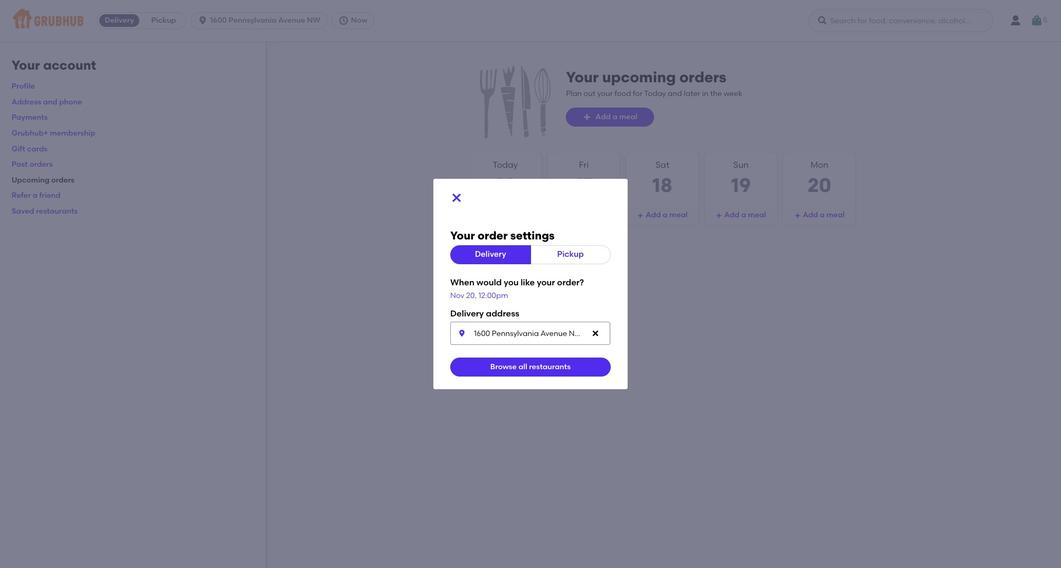 Task type: describe. For each thing, give the bounding box(es) containing it.
later
[[684, 89, 701, 98]]

18
[[652, 173, 673, 197]]

plan
[[566, 89, 582, 98]]

gift cards
[[12, 144, 48, 153]]

order?
[[557, 278, 584, 288]]

grubhub+ membership
[[12, 129, 95, 138]]

5
[[1043, 16, 1048, 25]]

meal for 19
[[748, 211, 766, 220]]

delivery button for the bottommost pickup button
[[450, 246, 531, 265]]

nov
[[450, 292, 465, 301]]

16
[[496, 173, 515, 197]]

your upcoming orders plan out your food for today and later in the week
[[566, 68, 743, 98]]

pennsylvania
[[229, 16, 277, 25]]

address and phone link
[[12, 98, 82, 107]]

address
[[486, 309, 520, 319]]

svg image for 5
[[1031, 14, 1043, 27]]

1600 pennsylvania avenue nw button
[[191, 12, 332, 29]]

profile
[[12, 82, 35, 91]]

saved restaurants link
[[12, 207, 78, 216]]

fri
[[579, 160, 589, 170]]

add a meal for 20
[[803, 211, 845, 220]]

the
[[710, 89, 722, 98]]

0 horizontal spatial pickup button
[[142, 12, 186, 29]]

your inside the when would you like your order? nov 20, 12:00pm
[[537, 278, 555, 288]]

in
[[702, 89, 709, 98]]

gift
[[12, 144, 25, 153]]

a down food
[[613, 112, 618, 121]]

your inside the your upcoming orders plan out your food for today and later in the week
[[597, 89, 613, 98]]

restaurants inside button
[[529, 363, 571, 372]]

refer a friend
[[12, 191, 61, 200]]

for
[[633, 89, 643, 98]]

you
[[504, 278, 519, 288]]

week
[[724, 89, 743, 98]]

address
[[12, 98, 41, 107]]

phone
[[59, 98, 82, 107]]

sun 19
[[731, 160, 751, 197]]

add a meal button for 20
[[784, 206, 856, 225]]

Search Address search field
[[450, 322, 610, 346]]

a right refer
[[33, 191, 37, 200]]

past
[[12, 160, 28, 169]]

1 vertical spatial delivery
[[475, 250, 506, 259]]

1 vertical spatial today
[[493, 160, 518, 170]]

a for 18
[[663, 211, 668, 220]]

your for account
[[12, 58, 40, 73]]

now
[[351, 16, 368, 25]]

meal for 20
[[827, 211, 845, 220]]

today inside the your upcoming orders plan out your food for today and later in the week
[[644, 89, 666, 98]]

browse
[[490, 363, 517, 372]]

account
[[43, 58, 96, 73]]

1 vertical spatial pickup
[[557, 250, 584, 259]]

delivery inside main navigation navigation
[[105, 16, 134, 25]]

svg image for 1600 pennsylvania avenue nw
[[198, 15, 208, 26]]

profile link
[[12, 82, 35, 91]]

upcoming orders
[[12, 176, 74, 185]]

add a meal for 18
[[646, 211, 688, 220]]

0 vertical spatial restaurants
[[36, 207, 78, 216]]

meal for 18
[[670, 211, 688, 220]]

today 16
[[493, 160, 518, 197]]

19
[[731, 173, 751, 197]]

refer a friend link
[[12, 191, 61, 200]]

delivery address
[[450, 309, 520, 319]]

orders inside the your upcoming orders plan out your food for today and later in the week
[[680, 68, 727, 86]]

past orders link
[[12, 160, 53, 169]]

gift cards link
[[12, 144, 48, 153]]

nov 20, 12:00pm link
[[450, 292, 508, 301]]

browse all restaurants
[[490, 363, 571, 372]]

svg image for add a meal
[[795, 213, 801, 219]]

settings
[[511, 229, 555, 242]]



Task type: vqa. For each thing, say whether or not it's contained in the screenshot.
"Delivery" within the Main Navigation navigation
yes



Task type: locate. For each thing, give the bounding box(es) containing it.
grubhub+ membership link
[[12, 129, 95, 138]]

a down 19
[[742, 211, 746, 220]]

and left phone at the left of the page
[[43, 98, 57, 107]]

delivery
[[105, 16, 134, 25], [475, 250, 506, 259]]

upcoming
[[12, 176, 49, 185]]

orders for past orders
[[30, 160, 53, 169]]

svg image for now
[[338, 15, 349, 26]]

main navigation navigation
[[0, 0, 1061, 41]]

orders for upcoming orders
[[51, 176, 74, 185]]

1 horizontal spatial pickup
[[557, 250, 584, 259]]

a down 18
[[663, 211, 668, 220]]

svg image inside 1600 pennsylvania avenue nw button
[[198, 15, 208, 26]]

saved
[[12, 207, 34, 216]]

your right 'out'
[[597, 89, 613, 98]]

0 vertical spatial delivery
[[105, 16, 134, 25]]

add a meal
[[596, 112, 638, 121], [646, 211, 688, 220], [725, 211, 766, 220], [803, 211, 845, 220]]

your inside the your upcoming orders plan out your food for today and later in the week
[[566, 68, 599, 86]]

0 horizontal spatial your
[[12, 58, 40, 73]]

delivery button
[[97, 12, 142, 29], [450, 246, 531, 265]]

add a meal button down 19
[[705, 206, 777, 225]]

add for 18
[[646, 211, 661, 220]]

orders up in
[[680, 68, 727, 86]]

5 button
[[1031, 11, 1048, 30]]

0 horizontal spatial your
[[537, 278, 555, 288]]

a
[[613, 112, 618, 121], [33, 191, 37, 200], [663, 211, 668, 220], [742, 211, 746, 220], [820, 211, 825, 220]]

1 horizontal spatial delivery button
[[450, 246, 531, 265]]

add a meal button for 19
[[705, 206, 777, 225]]

17
[[575, 173, 593, 197]]

1 horizontal spatial your
[[450, 229, 475, 242]]

meal down food
[[619, 112, 638, 121]]

sat
[[656, 160, 670, 170]]

1 vertical spatial pickup button
[[530, 246, 611, 265]]

nw
[[307, 16, 320, 25]]

fri 17
[[575, 160, 593, 197]]

meal down 20
[[827, 211, 845, 220]]

add a meal down food
[[596, 112, 638, 121]]

when would you like your order? nov 20, 12:00pm
[[450, 278, 584, 301]]

1 vertical spatial your
[[537, 278, 555, 288]]

a for 19
[[742, 211, 746, 220]]

1 horizontal spatial restaurants
[[529, 363, 571, 372]]

your
[[597, 89, 613, 98], [537, 278, 555, 288]]

friend
[[39, 191, 61, 200]]

and
[[668, 89, 682, 98], [43, 98, 57, 107]]

address and phone
[[12, 98, 82, 107]]

add a meal button down 20
[[784, 206, 856, 225]]

refer
[[12, 191, 31, 200]]

a down 20
[[820, 211, 825, 220]]

1 horizontal spatial pickup button
[[530, 246, 611, 265]]

meal down 19
[[748, 211, 766, 220]]

pickup button
[[142, 12, 186, 29], [530, 246, 611, 265]]

0 vertical spatial pickup button
[[142, 12, 186, 29]]

1 vertical spatial delivery button
[[450, 246, 531, 265]]

and inside the your upcoming orders plan out your food for today and later in the week
[[668, 89, 682, 98]]

add a meal button
[[566, 108, 654, 127], [627, 206, 699, 225], [705, 206, 777, 225], [784, 206, 856, 225]]

today up 16
[[493, 160, 518, 170]]

0 horizontal spatial pickup
[[151, 16, 176, 25]]

add a meal down 19
[[725, 211, 766, 220]]

2 vertical spatial orders
[[51, 176, 74, 185]]

add a meal down 18
[[646, 211, 688, 220]]

order
[[478, 229, 508, 242]]

0 horizontal spatial restaurants
[[36, 207, 78, 216]]

2 horizontal spatial your
[[566, 68, 599, 86]]

12:00pm
[[479, 292, 508, 301]]

sat 18
[[652, 160, 673, 197]]

add a meal for 19
[[725, 211, 766, 220]]

1 horizontal spatial delivery
[[475, 250, 506, 259]]

all
[[519, 363, 527, 372]]

0 horizontal spatial today
[[493, 160, 518, 170]]

restaurants right all
[[529, 363, 571, 372]]

your for order
[[450, 229, 475, 242]]

past orders
[[12, 160, 53, 169]]

svg image
[[1031, 14, 1043, 27], [198, 15, 208, 26], [338, 15, 349, 26], [817, 15, 828, 26], [450, 192, 463, 204], [795, 213, 801, 219]]

would
[[477, 278, 502, 288]]

your up 'out'
[[566, 68, 599, 86]]

1 vertical spatial restaurants
[[529, 363, 571, 372]]

1600 pennsylvania avenue nw
[[210, 16, 320, 25]]

restaurants down friend
[[36, 207, 78, 216]]

0 horizontal spatial delivery
[[105, 16, 134, 25]]

cards
[[27, 144, 48, 153]]

0 vertical spatial pickup
[[151, 16, 176, 25]]

0 horizontal spatial delivery button
[[97, 12, 142, 29]]

add for 19
[[725, 211, 740, 220]]

meal down 18
[[670, 211, 688, 220]]

like
[[521, 278, 535, 288]]

your account
[[12, 58, 96, 73]]

add a meal button down food
[[566, 108, 654, 127]]

grubhub+
[[12, 129, 48, 138]]

add a meal down 20
[[803, 211, 845, 220]]

mon 20
[[808, 160, 832, 197]]

now button
[[332, 12, 379, 29]]

svg image
[[583, 113, 592, 121], [637, 213, 644, 219], [716, 213, 722, 219], [458, 330, 466, 338], [591, 330, 600, 338]]

20,
[[466, 292, 477, 301]]

add a meal button down 18
[[627, 206, 699, 225]]

avenue
[[278, 16, 305, 25]]

add for 20
[[803, 211, 818, 220]]

pickup
[[151, 16, 176, 25], [557, 250, 584, 259]]

1 horizontal spatial your
[[597, 89, 613, 98]]

today
[[644, 89, 666, 98], [493, 160, 518, 170]]

sun
[[734, 160, 749, 170]]

orders up friend
[[51, 176, 74, 185]]

saved restaurants
[[12, 207, 78, 216]]

0 vertical spatial today
[[644, 89, 666, 98]]

delivery
[[450, 309, 484, 319]]

0 vertical spatial orders
[[680, 68, 727, 86]]

food
[[615, 89, 631, 98]]

your
[[12, 58, 40, 73], [566, 68, 599, 86], [450, 229, 475, 242]]

0 horizontal spatial and
[[43, 98, 57, 107]]

1 horizontal spatial and
[[668, 89, 682, 98]]

add
[[596, 112, 611, 121], [646, 211, 661, 220], [725, 211, 740, 220], [803, 211, 818, 220]]

your left order
[[450, 229, 475, 242]]

a for 20
[[820, 211, 825, 220]]

1 vertical spatial orders
[[30, 160, 53, 169]]

svg image inside "5" button
[[1031, 14, 1043, 27]]

and left the later
[[668, 89, 682, 98]]

0 vertical spatial delivery button
[[97, 12, 142, 29]]

1 horizontal spatial today
[[644, 89, 666, 98]]

browse all restaurants button
[[450, 358, 611, 377]]

meal
[[619, 112, 638, 121], [670, 211, 688, 220], [748, 211, 766, 220], [827, 211, 845, 220]]

add a meal button for 18
[[627, 206, 699, 225]]

your for upcoming
[[566, 68, 599, 86]]

your order settings
[[450, 229, 555, 242]]

orders up upcoming orders
[[30, 160, 53, 169]]

0 vertical spatial your
[[597, 89, 613, 98]]

upcoming orders link
[[12, 176, 74, 185]]

when
[[450, 278, 475, 288]]

restaurants
[[36, 207, 78, 216], [529, 363, 571, 372]]

payments
[[12, 113, 48, 122]]

20
[[808, 173, 832, 197]]

your right like
[[537, 278, 555, 288]]

out
[[584, 89, 596, 98]]

mon
[[811, 160, 829, 170]]

upcoming
[[602, 68, 676, 86]]

svg image inside now button
[[338, 15, 349, 26]]

pickup inside main navigation navigation
[[151, 16, 176, 25]]

orders
[[680, 68, 727, 86], [30, 160, 53, 169], [51, 176, 74, 185]]

your up profile
[[12, 58, 40, 73]]

1600
[[210, 16, 227, 25]]

payments link
[[12, 113, 48, 122]]

delivery button for the left pickup button
[[97, 12, 142, 29]]

membership
[[50, 129, 95, 138]]

today right for
[[644, 89, 666, 98]]



